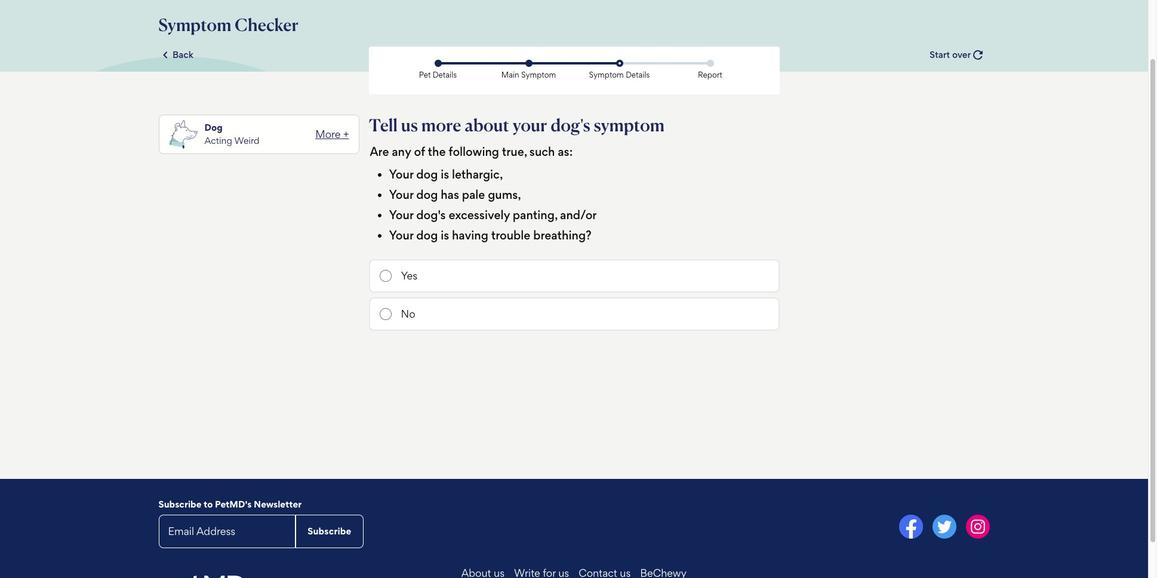 Task type: vqa. For each thing, say whether or not it's contained in the screenshot.
laws in the top left of the page
no



Task type: describe. For each thing, give the bounding box(es) containing it.
panting,
[[513, 208, 558, 222]]

any
[[392, 145, 411, 159]]

twitter image
[[933, 515, 957, 539]]

dog
[[205, 122, 223, 133]]

symptom for symptom details
[[589, 70, 624, 79]]

breathing?
[[534, 228, 592, 243]]

1 horizontal spatial symptom
[[522, 70, 556, 79]]

dog down of
[[417, 167, 438, 182]]

1 is from the top
[[441, 167, 449, 182]]

dog acting weird
[[205, 122, 260, 146]]

details for symptom details
[[626, 70, 650, 79]]

more
[[422, 115, 462, 136]]

pale
[[462, 188, 485, 202]]

+
[[344, 128, 349, 140]]

's
[[581, 115, 591, 136]]

start
[[930, 49, 951, 60]]

details for pet details
[[433, 70, 457, 79]]

3 your from the top
[[389, 208, 414, 222]]

has
[[441, 188, 459, 202]]

such
[[530, 145, 555, 159]]

us
[[401, 115, 418, 136]]

of
[[414, 145, 425, 159]]

symptom for symptom checker
[[158, 14, 232, 35]]

tell
[[369, 115, 398, 136]]

symptom checker
[[158, 14, 299, 35]]

start over link
[[930, 48, 986, 62]]

dog up dog's
[[417, 188, 438, 202]]

about
[[465, 115, 510, 136]]

main
[[502, 70, 520, 79]]

subscribe for subscribe
[[308, 526, 352, 537]]

acting
[[205, 135, 232, 146]]

newsletter
[[254, 499, 302, 510]]

trouble
[[492, 228, 531, 243]]

subscribe for subscribe to petmd's newsletter
[[159, 499, 202, 510]]

petmd's
[[215, 499, 252, 510]]

following
[[449, 145, 499, 159]]

4 your from the top
[[389, 228, 414, 243]]

back link
[[158, 48, 194, 62]]

petmd home image
[[159, 575, 246, 578]]



Task type: locate. For each thing, give the bounding box(es) containing it.
0 vertical spatial is
[[441, 167, 449, 182]]

excessively
[[449, 208, 510, 222]]

facebook image
[[899, 515, 923, 539]]

None email field
[[159, 515, 296, 548]]

and/or
[[560, 208, 597, 222]]

weird
[[234, 135, 260, 146]]

to
[[204, 499, 213, 510]]

pet
[[419, 70, 431, 79]]

having
[[452, 228, 489, 243]]

are any of the following true, such as:
[[370, 145, 573, 159]]

dog down dog's
[[417, 228, 438, 243]]

dog's
[[417, 208, 446, 222]]

checker
[[235, 14, 299, 35]]

your
[[389, 167, 414, 182], [389, 188, 414, 202], [389, 208, 414, 222], [389, 228, 414, 243]]

list containing pet details
[[393, 70, 756, 87]]

are
[[370, 145, 389, 159]]

instagram image
[[966, 515, 990, 539]]

social element
[[579, 515, 990, 541]]

1 horizontal spatial subscribe
[[308, 526, 352, 537]]

1 horizontal spatial details
[[626, 70, 650, 79]]

start over
[[930, 49, 971, 60]]

1 your from the top
[[389, 167, 414, 182]]

the
[[428, 145, 446, 159]]

details right pet
[[433, 70, 457, 79]]

more +
[[316, 128, 349, 140]]

lethargic,
[[452, 167, 503, 182]]

1 vertical spatial subscribe
[[308, 526, 352, 537]]

symptom details
[[589, 70, 650, 79]]

0 horizontal spatial details
[[433, 70, 457, 79]]

is
[[441, 167, 449, 182], [441, 228, 449, 243]]

symptom up "back"
[[158, 14, 232, 35]]

0 horizontal spatial subscribe
[[159, 499, 202, 510]]

symptom
[[594, 115, 665, 136]]

details
[[433, 70, 457, 79], [626, 70, 650, 79]]

back
[[173, 49, 194, 60]]

no
[[401, 308, 416, 320]]

subscribe button
[[296, 515, 364, 548]]

your dog is lethargic, your dog has pale gums, your dog's excessively panting, and/or your dog is having trouble breathing?
[[389, 167, 597, 243]]

subscribe inside button
[[308, 526, 352, 537]]

over
[[953, 49, 971, 60]]

symptom right main
[[522, 70, 556, 79]]

2 your from the top
[[389, 188, 414, 202]]

0 horizontal spatial symptom
[[158, 14, 232, 35]]

yes
[[401, 269, 418, 282]]

about petmd element
[[299, 568, 850, 578]]

symptom up 's
[[589, 70, 624, 79]]

0 vertical spatial subscribe
[[159, 499, 202, 510]]

tell us more about your dog 's symptom
[[369, 115, 665, 136]]

2 details from the left
[[626, 70, 650, 79]]

subscribe to petmd's newsletter
[[159, 499, 302, 510]]

gums,
[[488, 188, 521, 202]]

1 details from the left
[[433, 70, 457, 79]]

list
[[393, 70, 756, 87]]

main symptom
[[502, 70, 556, 79]]

is down dog's
[[441, 228, 449, 243]]

report
[[699, 70, 723, 79]]

dog
[[551, 115, 581, 136], [417, 167, 438, 182], [417, 188, 438, 202], [417, 228, 438, 243]]

symptom
[[158, 14, 232, 35], [522, 70, 556, 79], [589, 70, 624, 79]]

more
[[316, 128, 341, 140]]

your
[[513, 115, 548, 136]]

details up symptom
[[626, 70, 650, 79]]

as:
[[558, 145, 573, 159]]

pet details
[[419, 70, 457, 79]]

2 is from the top
[[441, 228, 449, 243]]

true,
[[502, 145, 527, 159]]

subscribe
[[159, 499, 202, 510], [308, 526, 352, 537]]

is up has
[[441, 167, 449, 182]]

dog up "as:"
[[551, 115, 581, 136]]

1 vertical spatial is
[[441, 228, 449, 243]]

2 horizontal spatial symptom
[[589, 70, 624, 79]]



